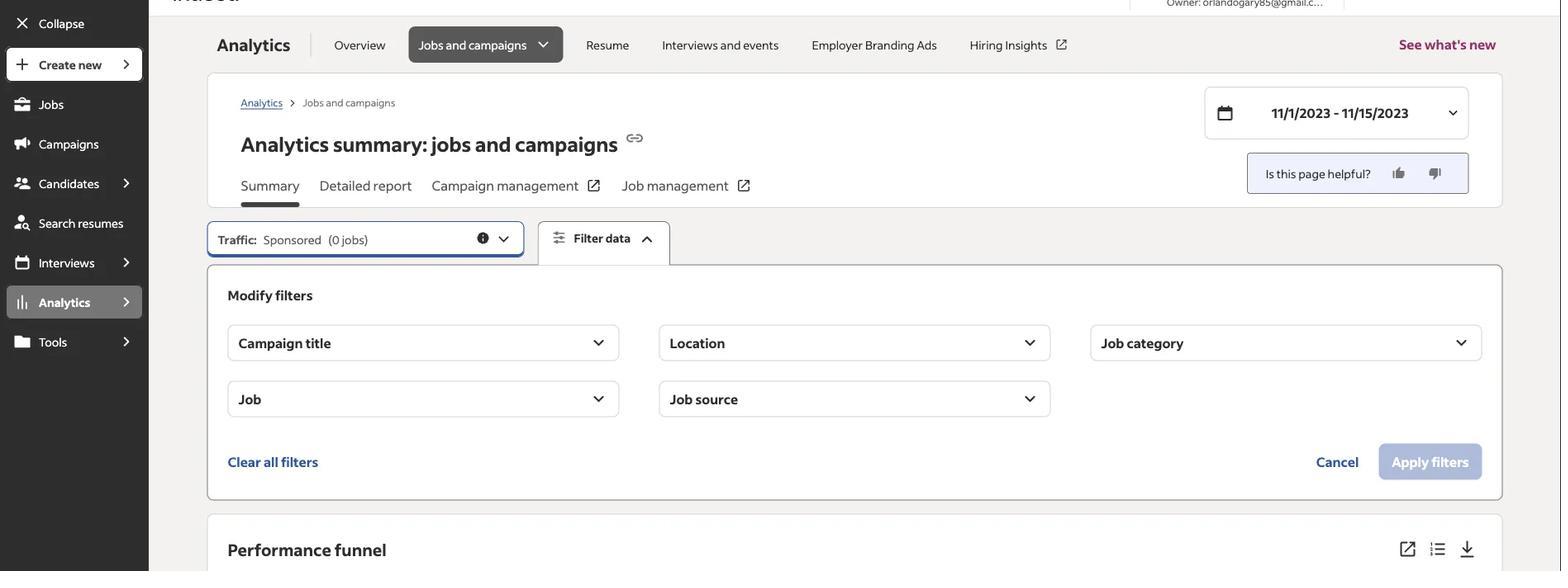 Task type: locate. For each thing, give the bounding box(es) containing it.
tools
[[39, 335, 67, 350]]

jobs right 0
[[342, 232, 364, 247]]

0 vertical spatial interviews
[[662, 37, 718, 52]]

clear all filters
[[228, 454, 318, 471]]

jobs
[[431, 131, 471, 157], [342, 232, 364, 247]]

0 vertical spatial new
[[1469, 36, 1496, 53]]

is this page helpful?
[[1266, 166, 1371, 181]]

campaign left title
[[239, 335, 303, 352]]

1 vertical spatial new
[[78, 57, 102, 72]]

campaign for campaign management
[[432, 177, 494, 194]]

analytics
[[217, 34, 290, 55], [241, 96, 283, 109], [241, 131, 329, 157], [39, 295, 90, 310]]

is
[[1266, 166, 1274, 181]]

job for job source
[[670, 391, 693, 408]]

location
[[670, 335, 725, 352]]

1 vertical spatial campaign
[[239, 335, 303, 352]]

campaign down "analytics summary: jobs and campaigns"
[[432, 177, 494, 194]]

new right create
[[78, 57, 102, 72]]

location button
[[659, 325, 1051, 362]]

1 horizontal spatial interviews
[[662, 37, 718, 52]]

analytics link
[[241, 96, 283, 109], [5, 284, 109, 321]]

0 horizontal spatial analytics link
[[5, 284, 109, 321]]

0 vertical spatial filters
[[275, 287, 313, 304]]

summary:
[[333, 131, 427, 157]]

interviews for interviews and events
[[662, 37, 718, 52]]

data
[[606, 231, 631, 246]]

job left category in the right bottom of the page
[[1101, 335, 1124, 352]]

create
[[39, 57, 76, 72]]

campaign for campaign title
[[239, 335, 303, 352]]

jobs
[[419, 37, 444, 52], [303, 96, 324, 109], [39, 97, 64, 112]]

detailed report
[[320, 177, 412, 194]]

employer
[[812, 37, 863, 52]]

management for campaign management
[[497, 177, 579, 194]]

1 horizontal spatial jobs and campaigns
[[419, 37, 527, 52]]

traffic:
[[218, 232, 257, 247]]

source
[[695, 391, 738, 408]]

sponsored
[[263, 232, 322, 247]]

interviews left events
[[662, 37, 718, 52]]

1 horizontal spatial new
[[1469, 36, 1496, 53]]

1 horizontal spatial jobs
[[431, 131, 471, 157]]

see what's new button
[[1399, 17, 1496, 73]]

campaign
[[432, 177, 494, 194], [239, 335, 303, 352]]

0 horizontal spatial interviews
[[39, 255, 95, 270]]

1 horizontal spatial analytics link
[[241, 96, 283, 109]]

1 horizontal spatial campaign
[[432, 177, 494, 194]]

export as csv image
[[1458, 540, 1477, 560]]

jobs and campaigns
[[419, 37, 527, 52], [303, 96, 395, 109]]

new inside create new 'link'
[[78, 57, 102, 72]]

1 vertical spatial jobs and campaigns
[[303, 96, 395, 109]]

campaign inside campaign management link
[[432, 177, 494, 194]]

job down 'show shareable url' image
[[622, 177, 644, 194]]

)
[[364, 232, 368, 247]]

job inside popup button
[[1101, 335, 1124, 352]]

campaigns
[[469, 37, 527, 52], [345, 96, 395, 109], [515, 131, 618, 157]]

and
[[446, 37, 466, 52], [721, 37, 741, 52], [326, 96, 343, 109], [475, 131, 511, 157]]

0 vertical spatial campaigns
[[469, 37, 527, 52]]

11/1/2023
[[1272, 105, 1331, 121]]

filters right all
[[281, 454, 318, 471]]

campaign management
[[432, 177, 579, 194]]

funnel
[[335, 539, 387, 561]]

interviews for interviews
[[39, 255, 95, 270]]

1 management from the left
[[497, 177, 579, 194]]

0 horizontal spatial campaign
[[239, 335, 303, 352]]

new
[[1469, 36, 1496, 53], [78, 57, 102, 72]]

management
[[497, 177, 579, 194], [647, 177, 729, 194]]

overview link
[[324, 26, 396, 63]]

job
[[622, 177, 644, 194], [1101, 335, 1124, 352], [239, 391, 261, 408], [670, 391, 693, 408]]

2 management from the left
[[647, 177, 729, 194]]

ads
[[917, 37, 937, 52]]

cancel
[[1316, 454, 1359, 471]]

interviews down search resumes link
[[39, 255, 95, 270]]

job source button
[[659, 381, 1051, 418]]

collapse
[[39, 16, 84, 31]]

detailed
[[320, 177, 371, 194]]

0
[[332, 232, 340, 247]]

this filters data based on the type of traffic a job received, not the sponsored status of the job itself. some jobs may receive both sponsored and organic traffic. combined view shows all traffic. image
[[476, 231, 491, 246]]

0 vertical spatial campaign
[[432, 177, 494, 194]]

0 horizontal spatial management
[[497, 177, 579, 194]]

analytics summary: jobs and campaigns
[[241, 131, 618, 157]]

collapse button
[[5, 5, 144, 41]]

1 vertical spatial campaigns
[[345, 96, 395, 109]]

what's
[[1425, 36, 1467, 53]]

category
[[1127, 335, 1184, 352]]

job category
[[1101, 335, 1184, 352]]

0 horizontal spatial new
[[78, 57, 102, 72]]

menu bar
[[0, 46, 149, 572]]

filters
[[275, 287, 313, 304], [281, 454, 318, 471]]

campaign inside campaign title "dropdown button"
[[239, 335, 303, 352]]

search resumes link
[[5, 205, 144, 241]]

candidates link
[[5, 165, 109, 202]]

employer branding ads link
[[802, 26, 947, 63]]

new right what's
[[1469, 36, 1496, 53]]

interviews link
[[5, 245, 109, 281]]

this page is helpful image
[[1391, 165, 1407, 182]]

clear
[[228, 454, 261, 471]]

table view image
[[1428, 540, 1448, 560]]

interviews
[[662, 37, 718, 52], [39, 255, 95, 270]]

filters right modify
[[275, 287, 313, 304]]

campaign management link
[[432, 176, 602, 207]]

jobs up campaign management
[[431, 131, 471, 157]]

modify
[[228, 287, 273, 304]]

tools link
[[5, 324, 109, 360]]

0 vertical spatial jobs and campaigns
[[419, 37, 527, 52]]

create new link
[[5, 46, 109, 83]]

job left source
[[670, 391, 693, 408]]

insights
[[1005, 37, 1047, 52]]

this page is not helpful image
[[1427, 165, 1444, 182]]

0 horizontal spatial jobs
[[342, 232, 364, 247]]

1 horizontal spatial management
[[647, 177, 729, 194]]

job up clear at the bottom left
[[239, 391, 261, 408]]

interviews and events
[[662, 37, 779, 52]]

1 vertical spatial interviews
[[39, 255, 95, 270]]

campaign title button
[[228, 325, 620, 362]]

search resumes
[[39, 216, 124, 231]]

2 horizontal spatial jobs
[[419, 37, 444, 52]]

1 vertical spatial filters
[[281, 454, 318, 471]]

performance funnel
[[228, 539, 387, 561]]



Task type: describe. For each thing, give the bounding box(es) containing it.
resumes
[[78, 216, 124, 231]]

clear all filters button
[[228, 444, 318, 481]]

1 vertical spatial analytics link
[[5, 284, 109, 321]]

all
[[264, 454, 278, 471]]

menu bar containing create new
[[0, 46, 149, 572]]

modify filters
[[228, 287, 313, 304]]

job for job category
[[1101, 335, 1124, 352]]

filter data button
[[538, 221, 670, 266]]

2 vertical spatial campaigns
[[515, 131, 618, 157]]

-
[[1333, 105, 1339, 121]]

filter
[[574, 231, 603, 246]]

0 vertical spatial analytics link
[[241, 96, 283, 109]]

jobs inside jobs and campaigns button
[[419, 37, 444, 52]]

jobs link
[[5, 86, 144, 122]]

(
[[328, 232, 332, 247]]

summary
[[241, 177, 300, 194]]

job for job management
[[622, 177, 644, 194]]

11/1/2023 - 11/15/2023
[[1272, 105, 1409, 121]]

filters inside button
[[281, 454, 318, 471]]

job management link
[[622, 176, 752, 207]]

see
[[1399, 36, 1422, 53]]

title
[[306, 335, 331, 352]]

see what's new
[[1399, 36, 1496, 53]]

employer branding ads
[[812, 37, 937, 52]]

job button
[[228, 381, 620, 418]]

1 horizontal spatial jobs
[[303, 96, 324, 109]]

0 horizontal spatial jobs and campaigns
[[303, 96, 395, 109]]

management for job management
[[647, 177, 729, 194]]

interviews and events link
[[652, 26, 789, 63]]

cancel button
[[1303, 444, 1372, 481]]

hiring insights
[[970, 37, 1047, 52]]

performance
[[228, 539, 331, 561]]

filter data
[[574, 231, 631, 246]]

11/15/2023
[[1342, 105, 1409, 121]]

resume link
[[576, 26, 639, 63]]

helpful?
[[1328, 166, 1371, 181]]

hiring insights link
[[960, 26, 1079, 63]]

0 horizontal spatial jobs
[[39, 97, 64, 112]]

campaigns
[[39, 136, 99, 151]]

job management
[[622, 177, 729, 194]]

traffic: sponsored ( 0 jobs )
[[218, 232, 368, 247]]

job source
[[670, 391, 738, 408]]

campaigns inside button
[[469, 37, 527, 52]]

branding
[[865, 37, 915, 52]]

new inside see what's new "button"
[[1469, 36, 1496, 53]]

overview
[[334, 37, 386, 52]]

report
[[373, 177, 412, 194]]

jobs and campaigns inside button
[[419, 37, 527, 52]]

candidates
[[39, 176, 99, 191]]

summary link
[[241, 176, 300, 207]]

campaigns link
[[5, 126, 144, 162]]

search
[[39, 216, 75, 231]]

job category button
[[1091, 325, 1482, 362]]

this
[[1277, 166, 1296, 181]]

events
[[743, 37, 779, 52]]

show shareable url image
[[625, 129, 645, 148]]

detailed report link
[[320, 176, 412, 207]]

job for job
[[239, 391, 261, 408]]

hiring
[[970, 37, 1003, 52]]

and inside button
[[446, 37, 466, 52]]

jobs and campaigns button
[[409, 26, 563, 63]]

page
[[1299, 166, 1326, 181]]

view detailed report image
[[1398, 540, 1418, 560]]

1 vertical spatial jobs
[[342, 232, 364, 247]]

campaign title
[[239, 335, 331, 352]]

create new
[[39, 57, 102, 72]]

0 vertical spatial jobs
[[431, 131, 471, 157]]

resume
[[586, 37, 629, 52]]



Task type: vqa. For each thing, say whether or not it's contained in the screenshot.
Candidates
yes



